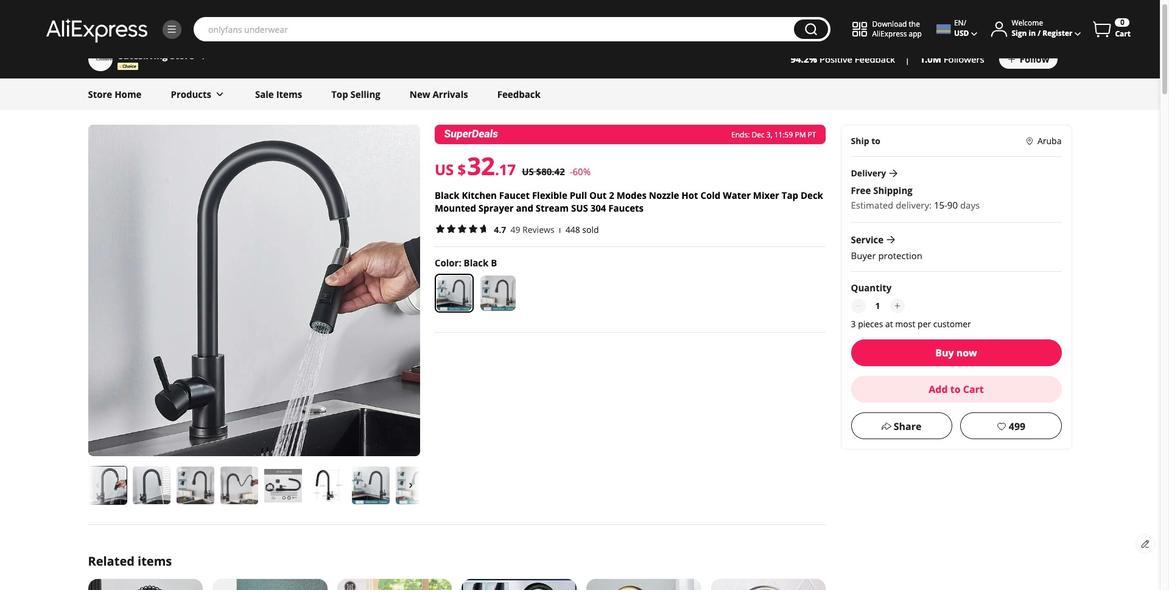Task type: describe. For each thing, give the bounding box(es) containing it.
and
[[516, 202, 534, 214]]

304
[[591, 202, 606, 214]]

modes
[[617, 189, 647, 201]]

pieces
[[858, 319, 884, 330]]

cutesliving
[[117, 49, 168, 62]]

out
[[590, 189, 607, 201]]

0
[[1121, 17, 1125, 27]]

౹
[[559, 224, 561, 235]]

arrivals
[[433, 88, 468, 101]]

:
[[459, 257, 462, 269]]

pm
[[795, 129, 806, 140]]

sale items link
[[255, 79, 302, 110]]

4.7
[[494, 224, 506, 235]]

1 horizontal spatial black
[[464, 257, 489, 269]]

0 vertical spatial 2
[[481, 149, 495, 183]]

1.0m
[[920, 53, 942, 65]]

color
[[435, 257, 459, 269]]

black inside the black kitchen faucet flexible pull out 2 modes nozzle hot cold water mixer tap deck mounted sprayer and stream sus 304 faucets
[[435, 189, 460, 201]]

store home
[[88, 88, 142, 101]]

1 horizontal spatial /
[[1038, 28, 1041, 39]]

1.0m followers
[[920, 53, 985, 65]]

related items
[[88, 554, 172, 570]]

ship
[[851, 135, 870, 147]]

94.2%
[[791, 53, 818, 65]]

|
[[905, 53, 910, 65]]

0 horizontal spatial us
[[435, 160, 454, 180]]

selling
[[351, 88, 381, 101]]

cart inside the add to cart button
[[964, 383, 984, 397]]

.
[[495, 160, 499, 180]]

most
[[896, 319, 916, 330]]

aliexpress
[[873, 29, 907, 39]]

ship to
[[851, 135, 881, 147]]

water
[[723, 189, 751, 201]]

0 vertical spatial cart
[[1116, 29, 1131, 39]]

b
[[491, 257, 497, 269]]

0 horizontal spatial 3
[[467, 149, 481, 183]]

estimated
[[851, 199, 894, 212]]

onlyfans underwear text field
[[202, 23, 789, 35]]

3,
[[767, 129, 773, 140]]

products link
[[171, 79, 226, 110]]

download
[[873, 19, 907, 29]]

shipping
[[874, 185, 913, 197]]

$80.42
[[536, 166, 565, 178]]

now
[[957, 347, 978, 360]]

buyer
[[851, 250, 876, 262]]

-
[[570, 166, 573, 178]]

60%
[[573, 166, 591, 178]]

3 pieces at most per customer
[[851, 319, 972, 330]]

top selling
[[331, 88, 381, 101]]

add to cart button
[[851, 377, 1062, 403]]

ends: dec 3, 11:59 pm pt
[[732, 129, 817, 140]]

hot
[[682, 189, 698, 201]]

welcome
[[1012, 18, 1044, 28]]

reviews
[[523, 224, 555, 235]]

11:59
[[775, 129, 793, 140]]

cutesliving store link
[[117, 48, 211, 63]]

1 horizontal spatial feedback
[[855, 53, 896, 65]]

pt
[[808, 129, 817, 140]]

pull
[[570, 189, 587, 201]]

499
[[1009, 420, 1026, 434]]

49
[[511, 224, 521, 235]]

delivery
[[851, 168, 887, 179]]

delivery:
[[896, 199, 932, 212]]

15-
[[934, 199, 948, 212]]

follow
[[1020, 53, 1050, 65]]

quantity
[[851, 282, 892, 294]]

usd
[[955, 28, 970, 39]]

kitchen
[[462, 189, 497, 201]]

new arrivals
[[410, 88, 468, 101]]

flexible
[[532, 189, 568, 201]]

94.2% positive feedback
[[791, 53, 896, 65]]

per
[[918, 319, 932, 330]]

sign in / register
[[1012, 28, 1073, 39]]

color : black b
[[435, 257, 497, 269]]



Task type: locate. For each thing, give the bounding box(es) containing it.
to right add
[[951, 383, 961, 397]]

1 horizontal spatial us
[[522, 166, 534, 178]]

top
[[331, 88, 348, 101]]

sprayer
[[479, 202, 514, 214]]

1 vertical spatial to
[[951, 383, 961, 397]]

sus
[[571, 202, 588, 214]]

en
[[955, 18, 964, 28]]

1 horizontal spatial 3
[[851, 319, 856, 330]]

1 vertical spatial black
[[464, 257, 489, 269]]

None text field
[[868, 299, 888, 314]]

4.7 49 reviews ౹ 448 sold
[[494, 224, 599, 235]]

1 vertical spatial 3
[[851, 319, 856, 330]]

sign
[[1012, 28, 1027, 39]]

nozzle
[[649, 189, 679, 201]]

1 vertical spatial cart
[[964, 383, 984, 397]]

aruba
[[1038, 135, 1062, 147]]

cart
[[1116, 29, 1131, 39], [964, 383, 984, 397]]

1 vertical spatial feedback
[[498, 88, 541, 101]]

1 horizontal spatial store
[[170, 49, 194, 62]]

to
[[872, 135, 881, 147], [951, 383, 961, 397]]

related
[[88, 554, 135, 570]]

0 vertical spatial to
[[872, 135, 881, 147]]

add
[[929, 383, 948, 397]]

2 left 1
[[481, 149, 495, 183]]

mounted
[[435, 202, 476, 214]]

black up mounted
[[435, 189, 460, 201]]

home
[[115, 88, 142, 101]]

2 inside the black kitchen faucet flexible pull out 2 modes nozzle hot cold water mixer tap deck mounted sprayer and stream sus 304 faucets
[[609, 189, 615, 201]]

deck
[[801, 189, 824, 201]]

us $ 3 2 . 1 7 us $80.42 -60%
[[435, 149, 591, 183]]

store down 1sqid_b image
[[170, 49, 194, 62]]

0 horizontal spatial black
[[435, 189, 460, 201]]

to right ship
[[872, 135, 881, 147]]

0 vertical spatial store
[[170, 49, 194, 62]]

download the aliexpress app
[[873, 19, 922, 39]]

sale
[[255, 88, 274, 101]]

us
[[435, 160, 454, 180], [522, 166, 534, 178]]

buy now button
[[851, 340, 1062, 367]]

stream
[[536, 202, 569, 214]]

faucets
[[609, 202, 644, 214]]

service
[[851, 234, 884, 246]]

cold
[[701, 189, 721, 201]]

positive
[[820, 53, 853, 65]]

0 horizontal spatial /
[[964, 18, 967, 28]]

app
[[909, 29, 922, 39]]

black kitchen faucet flexible pull out 2 modes nozzle hot cold water mixer tap deck mounted sprayer and stream sus 304 faucets
[[435, 189, 824, 214]]

register
[[1043, 28, 1073, 39]]

cart down 0
[[1116, 29, 1131, 39]]

to for ship
[[872, 135, 881, 147]]

to for add
[[951, 383, 961, 397]]

1 horizontal spatial to
[[951, 383, 961, 397]]

store
[[170, 49, 194, 62], [88, 88, 112, 101]]

1 horizontal spatial cart
[[1116, 29, 1131, 39]]

protection
[[879, 250, 923, 262]]

store left home
[[88, 88, 112, 101]]

items
[[138, 554, 172, 570]]

us left $
[[435, 160, 454, 180]]

/ up followers
[[964, 18, 967, 28]]

cart right add
[[964, 383, 984, 397]]

black right : at the top of the page
[[464, 257, 489, 269]]

new
[[410, 88, 430, 101]]

add to cart
[[929, 383, 984, 397]]

days
[[961, 199, 980, 212]]

0 vertical spatial black
[[435, 189, 460, 201]]

0 vertical spatial 3
[[467, 149, 481, 183]]

3 left pieces
[[851, 319, 856, 330]]

followers
[[944, 53, 985, 65]]

3 right $
[[467, 149, 481, 183]]

1sqid_b image
[[166, 24, 177, 35]]

to inside button
[[951, 383, 961, 397]]

$
[[458, 160, 466, 180]]

/ right in
[[1038, 28, 1041, 39]]

faucet
[[499, 189, 530, 201]]

0 vertical spatial feedback
[[855, 53, 896, 65]]

new arrivals link
[[410, 79, 468, 110]]

49 reviews link
[[506, 224, 555, 235]]

2 right out
[[609, 189, 615, 201]]

90
[[948, 199, 958, 212]]

free shipping estimated delivery: 15-90 days
[[851, 185, 980, 212]]

buy
[[936, 347, 954, 360]]

7
[[508, 160, 516, 180]]

None button
[[795, 19, 829, 39]]

1 vertical spatial 2
[[609, 189, 615, 201]]

buy now
[[936, 347, 978, 360]]

1 horizontal spatial 2
[[609, 189, 615, 201]]

at
[[886, 319, 893, 330]]

sold
[[583, 224, 599, 235]]

feedback
[[855, 53, 896, 65], [498, 88, 541, 101]]

0 horizontal spatial cart
[[964, 383, 984, 397]]

follow button
[[999, 49, 1058, 69]]

0 cart
[[1116, 17, 1131, 39]]

0 horizontal spatial feedback
[[498, 88, 541, 101]]

mixer
[[753, 189, 780, 201]]

448
[[566, 224, 580, 235]]

/
[[964, 18, 967, 28], [1038, 28, 1041, 39]]

0 horizontal spatial to
[[872, 135, 881, 147]]

cutesliving store
[[117, 49, 194, 62]]

buyer protection
[[851, 250, 923, 262]]

sale items
[[255, 88, 302, 101]]

2
[[481, 149, 495, 183], [609, 189, 615, 201]]

en /
[[955, 18, 967, 28]]

us right 7
[[522, 166, 534, 178]]

3
[[467, 149, 481, 183], [851, 319, 856, 330]]

1 vertical spatial store
[[88, 88, 112, 101]]

dec
[[752, 129, 765, 140]]

0 horizontal spatial 2
[[481, 149, 495, 183]]

0 horizontal spatial store
[[88, 88, 112, 101]]

ends:
[[732, 129, 750, 140]]

1
[[499, 160, 508, 180]]



Task type: vqa. For each thing, say whether or not it's contained in the screenshot.
Mini in the THE 260ML AIR HUMIDIFIER ULTRASONIC MINI AROMATHERAPY DIFFUSER PORTABLE SPRAYER USB ESSENTIAL OIL ATOMIZER LED LAMP FOR HOME CAR
no



